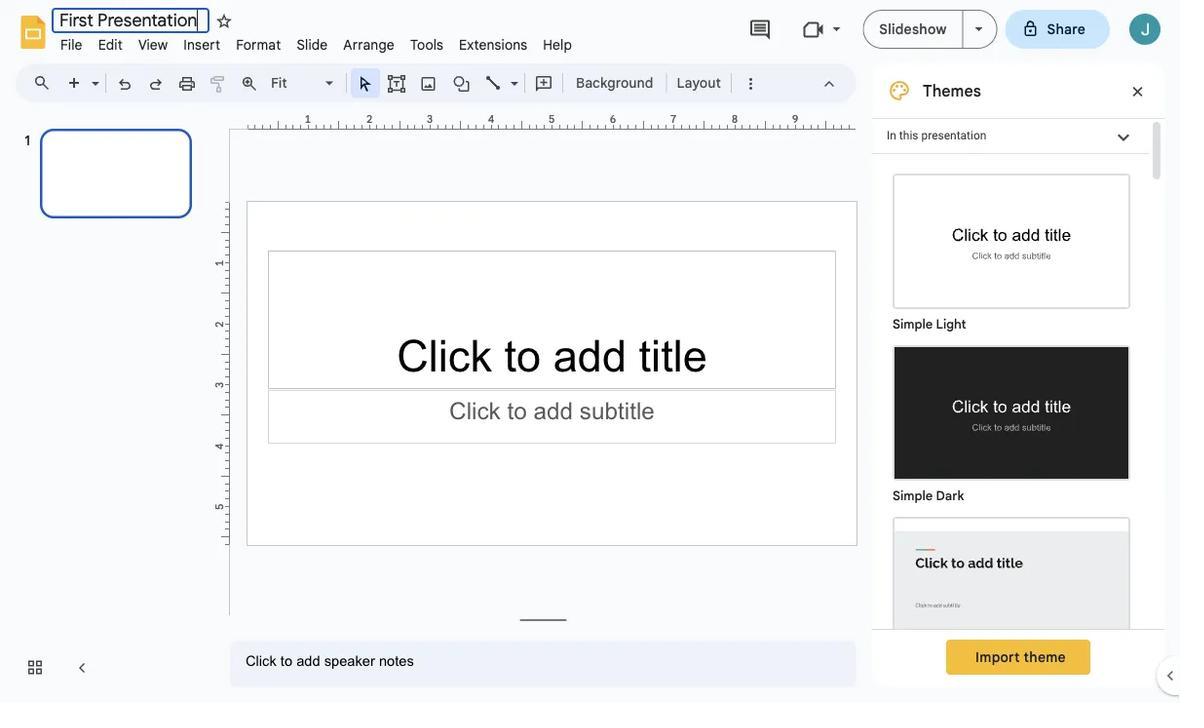 Task type: vqa. For each thing, say whether or not it's contained in the screenshot.
fifth ► from the top of the APPLICATION containing Slideshow
no



Task type: describe. For each thing, give the bounding box(es) containing it.
option group inside themes section
[[873, 154, 1150, 703]]

background
[[576, 74, 654, 91]]

layout
[[677, 74, 722, 91]]

import
[[976, 648, 1021, 666]]

format
[[236, 36, 281, 53]]

view
[[138, 36, 168, 53]]

file menu item
[[53, 33, 90, 56]]

Zoom text field
[[268, 69, 323, 97]]

simple dark
[[893, 488, 965, 504]]

edit menu item
[[90, 33, 131, 56]]

Zoom field
[[265, 69, 342, 98]]

menu bar inside menu bar banner
[[53, 25, 580, 58]]

Simple Dark radio
[[884, 335, 1141, 507]]

slide menu item
[[289, 33, 336, 56]]

share
[[1048, 20, 1086, 38]]

this
[[900, 129, 919, 142]]

in this presentation
[[887, 129, 987, 142]]

themes
[[923, 81, 982, 100]]

themes application
[[0, 0, 1181, 703]]

help menu item
[[536, 33, 580, 56]]

Star checkbox
[[211, 8, 238, 35]]

background button
[[568, 68, 663, 98]]

dark
[[937, 488, 965, 504]]

arrange menu item
[[336, 33, 403, 56]]

edit
[[98, 36, 123, 53]]

in
[[887, 129, 897, 142]]

presentation options image
[[976, 27, 983, 31]]

in this presentation tab
[[873, 118, 1150, 154]]

extensions menu item
[[452, 33, 536, 56]]

import theme button
[[947, 640, 1091, 675]]

format menu item
[[228, 33, 289, 56]]

Streamline radio
[[884, 507, 1141, 679]]

new slide with layout image
[[87, 70, 99, 77]]

menu bar banner
[[0, 0, 1181, 703]]

simple for simple light
[[893, 316, 933, 332]]

light
[[937, 316, 967, 332]]

presentation
[[922, 129, 987, 142]]

help
[[543, 36, 573, 53]]

Rename text field
[[52, 8, 210, 33]]

main toolbar
[[58, 68, 766, 98]]



Task type: locate. For each thing, give the bounding box(es) containing it.
theme
[[1024, 648, 1067, 666]]

arrange
[[344, 36, 395, 53]]

simple light
[[893, 316, 967, 332]]

0 vertical spatial simple
[[893, 316, 933, 332]]

simple left dark
[[893, 488, 933, 504]]

tools
[[410, 36, 444, 53]]

simple inside radio
[[893, 488, 933, 504]]

simple left light
[[893, 316, 933, 332]]

slideshow button
[[863, 10, 964, 49]]

1 vertical spatial simple
[[893, 488, 933, 504]]

tools menu item
[[403, 33, 452, 56]]

option group
[[873, 154, 1150, 703]]

navigation
[[0, 110, 215, 703]]

navigation inside themes application
[[0, 110, 215, 703]]

slideshow
[[880, 20, 947, 38]]

1 simple from the top
[[893, 316, 933, 332]]

simple
[[893, 316, 933, 332], [893, 488, 933, 504]]

streamline image
[[895, 519, 1129, 650]]

file
[[60, 36, 83, 53]]

menu bar containing file
[[53, 25, 580, 58]]

Menus field
[[24, 69, 67, 97]]

import theme
[[976, 648, 1067, 666]]

simple for simple dark
[[893, 488, 933, 504]]

2 simple from the top
[[893, 488, 933, 504]]

share button
[[1006, 10, 1111, 49]]

option group containing simple light
[[873, 154, 1150, 703]]

insert menu item
[[176, 33, 228, 56]]

insert
[[184, 36, 221, 53]]

insert image image
[[418, 69, 440, 97]]

view menu item
[[131, 33, 176, 56]]

themes section
[[873, 63, 1165, 703]]

Simple Light radio
[[884, 164, 1141, 703]]

slide
[[297, 36, 328, 53]]

extensions
[[459, 36, 528, 53]]

menu bar
[[53, 25, 580, 58]]

shape image
[[451, 69, 473, 97]]

layout button
[[671, 68, 727, 98]]

simple inside "option"
[[893, 316, 933, 332]]



